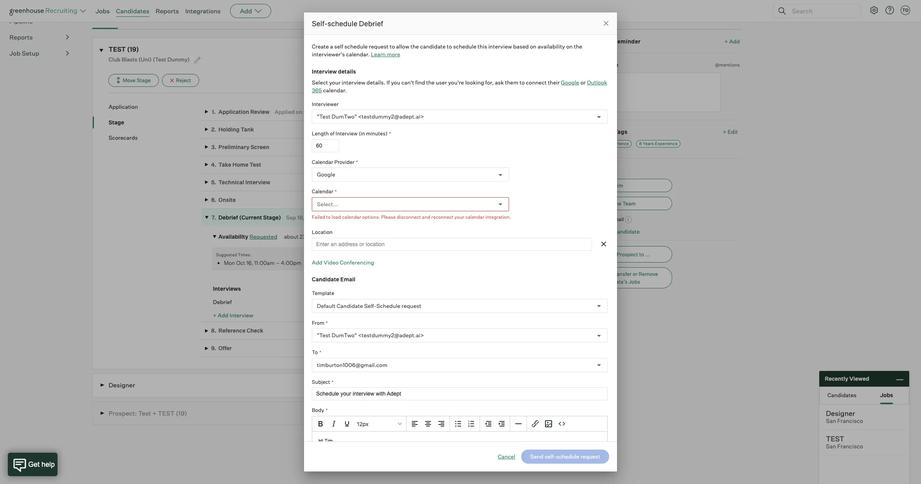 Task type: vqa. For each thing, say whether or not it's contained in the screenshot.
second TIME Link from the left
no



Task type: locate. For each thing, give the bounding box(es) containing it.
add video conferencing
[[312, 259, 375, 266]]

candidate up template in the bottom left of the page
[[312, 276, 339, 283]]

18, down interviewer
[[315, 108, 322, 115]]

reject button
[[162, 74, 200, 87]]

0 vertical spatial reports link
[[156, 7, 179, 15]]

reports up the details
[[156, 7, 179, 15]]

0 horizontal spatial candidates
[[9, 1, 44, 9]]

setup
[[22, 49, 39, 57]]

candidates link up pipeline link on the left top
[[9, 0, 69, 10]]

"test down from
[[317, 332, 331, 339]]

1 horizontal spatial reports link
[[156, 7, 179, 15]]

viewed
[[850, 376, 870, 382]]

to left load
[[326, 214, 331, 220]]

converted
[[471, 410, 498, 417]]

2 calendar from the top
[[312, 188, 334, 195]]

add, transfer or remove candidate's jobs
[[600, 271, 659, 285]]

<testdummy2@adept.ai> down schedule interview "link"
[[358, 332, 424, 339]]

1 horizontal spatial (19)
[[176, 409, 187, 417]]

"test dumtwo" <testdummy2@adept.ai> up minutes)
[[317, 113, 424, 120]]

test for test san francisco
[[827, 435, 845, 443]]

not left the yet
[[370, 259, 379, 266]]

1 calendar from the top
[[312, 159, 334, 165]]

failed to load calendar options. please disconnect and reconnect your calendar integration.
[[312, 214, 511, 220]]

3 toolbar from the left
[[481, 416, 511, 432]]

0 horizontal spatial review
[[251, 108, 270, 115]]

0 horizontal spatial |
[[338, 108, 339, 115]]

8. reference check
[[211, 328, 264, 334]]

+ for + add interview
[[213, 312, 217, 319]]

candidate left (oct
[[505, 410, 531, 417]]

candidate up '10'
[[584, 128, 613, 135]]

2 "test from the top
[[317, 332, 331, 339]]

1 horizontal spatial review
[[532, 382, 550, 389]]

merge
[[586, 228, 603, 235]]

reports link down pipeline link on the left top
[[9, 33, 69, 42]]

1 horizontal spatial interview
[[489, 43, 512, 50]]

1 vertical spatial san
[[827, 443, 837, 450]]

0 vertical spatial <testdummy2@adept.ai>
[[358, 113, 424, 120]]

11:00am
[[254, 259, 275, 266]]

review left (1
[[532, 382, 550, 389]]

interview left send
[[396, 299, 420, 305]]

2 <testdummy2@adept.ai> from the top
[[358, 332, 424, 339]]

1 vertical spatial stage
[[109, 119, 124, 126]]

learn
[[371, 51, 386, 57]]

google right their
[[561, 79, 580, 86]]

2 san from the top
[[827, 443, 837, 450]]

interview up "8. reference check"
[[230, 312, 254, 319]]

francisco up test san francisco
[[838, 418, 864, 425]]

application for application
[[109, 103, 138, 110]]

details
[[169, 16, 187, 22]]

calendar up the select...
[[312, 188, 334, 195]]

outlook
[[587, 79, 608, 86]]

reports link up the details
[[156, 7, 179, 15]]

(1
[[552, 382, 556, 389]]

suggested
[[216, 252, 237, 258]]

0 horizontal spatial or
[[581, 79, 586, 86]]

debrief down interviews
[[213, 299, 232, 305]]

email down "add video conferencing" "link"
[[341, 276, 356, 283]]

–
[[276, 259, 280, 266]]

2 dumtwo" from the top
[[332, 332, 357, 339]]

your up "calendar ."
[[329, 79, 341, 86]]

to
[[390, 43, 395, 50], [447, 43, 452, 50], [520, 79, 525, 86], [326, 214, 331, 220], [640, 251, 645, 258], [499, 410, 504, 417]]

select...
[[317, 201, 338, 207]]

0 horizontal spatial reports
[[9, 33, 33, 41]]

interview left based
[[489, 43, 512, 50]]

1 vertical spatial francisco
[[838, 443, 864, 450]]

test
[[250, 161, 261, 168], [138, 409, 151, 417]]

not right 'do'
[[601, 216, 610, 222]]

application link
[[109, 103, 201, 111]]

email left tim
[[600, 182, 613, 189]]

technical
[[219, 179, 244, 186]]

self-
[[439, 299, 450, 305]]

or left remove
[[633, 271, 638, 277]]

application inside "link"
[[109, 103, 138, 110]]

or
[[581, 79, 586, 86], [633, 271, 638, 277]]

to right them in the top of the page
[[520, 79, 525, 86]]

for,
[[486, 79, 494, 86]]

a left note
[[601, 62, 604, 68]]

san inside test san francisco
[[827, 443, 837, 450]]

test inside test san francisco
[[827, 435, 845, 443]]

application up 2. holding tank
[[219, 108, 249, 115]]

prospect:
[[109, 409, 137, 417]]

1 horizontal spatial stage
[[137, 77, 151, 83]]

1 horizontal spatial designer
[[827, 409, 856, 418]]

request inside create a self schedule request to allow the candidate to schedule this interview based on availability on the interviewer's calendar.
[[369, 43, 389, 50]]

0 horizontal spatial self-
[[312, 19, 328, 28]]

designer for designer san francisco
[[827, 409, 856, 418]]

1 horizontal spatial google
[[561, 79, 580, 86]]

toolbar
[[407, 416, 450, 432], [450, 416, 481, 432], [481, 416, 511, 432], [528, 416, 571, 432]]

2 horizontal spatial on
[[567, 43, 573, 50]]

1 vertical spatial "test dumtwo" <testdummy2@adept.ai>
[[317, 332, 424, 339]]

jobs
[[96, 7, 110, 15], [105, 16, 118, 22], [629, 279, 641, 285], [881, 392, 894, 398]]

the left team
[[614, 200, 622, 207]]

years for 8
[[643, 141, 655, 146]]

club blasts (uni) (test dummy)
[[109, 56, 191, 63]]

18, right (oct
[[545, 410, 552, 417]]

<testdummy2@adept.ai> up minutes)
[[358, 113, 424, 120]]

0 horizontal spatial candidate
[[420, 43, 446, 50]]

1 horizontal spatial 18,
[[315, 108, 322, 115]]

0 horizontal spatial request
[[369, 43, 389, 50]]

google down calendar provider
[[317, 171, 336, 178]]

disconnect
[[397, 214, 421, 220]]

1 experience from the left
[[607, 141, 629, 146]]

job setup link
[[9, 49, 69, 58]]

0 vertical spatial "test
[[317, 113, 331, 120]]

email inside self-schedule debrief dialog
[[341, 276, 356, 283]]

1 "test from the top
[[317, 113, 331, 120]]

oct
[[236, 259, 245, 266]]

on right availability
[[567, 43, 573, 50]]

reject
[[176, 77, 191, 83]]

+ for + edit
[[723, 128, 727, 135]]

1 horizontal spatial your
[[455, 214, 465, 220]]

interview
[[489, 43, 512, 50], [342, 79, 366, 86]]

sep down interviewer
[[304, 108, 314, 115]]

on right applied
[[296, 108, 302, 115]]

2 horizontal spatial candidate
[[615, 228, 640, 235]]

interview right of
[[336, 130, 358, 137]]

onsite
[[219, 197, 236, 203]]

2 vertical spatial candidate
[[337, 303, 363, 309]]

18, left failed
[[298, 214, 305, 221]]

francisco inside test san francisco
[[838, 443, 864, 450]]

| down interviewer
[[338, 108, 339, 115]]

1 years from the left
[[595, 141, 606, 146]]

1 francisco from the top
[[838, 418, 864, 425]]

2 horizontal spatial 18,
[[545, 410, 552, 417]]

add inside button
[[600, 251, 610, 258]]

job
[[9, 49, 20, 57]]

1 horizontal spatial reports
[[156, 7, 179, 15]]

0 vertical spatial a
[[330, 43, 333, 50]]

1 toolbar from the left
[[407, 416, 450, 432]]

2 francisco from the top
[[838, 443, 864, 450]]

provider
[[335, 159, 355, 165]]

sep right the stage)
[[286, 214, 296, 221]]

1 vertical spatial designer
[[827, 409, 856, 418]]

experience for 10 years experience
[[607, 141, 629, 146]]

dummy)
[[167, 56, 190, 63]]

to right converted
[[499, 410, 504, 417]]

"test dumtwo" <testdummy2@adept.ai> down default candidate self-schedule request on the left
[[317, 332, 424, 339]]

add, transfer or remove candidate's jobs button
[[584, 267, 673, 289]]

debrief right 7.
[[219, 214, 238, 221]]

0 horizontal spatial 2023
[[306, 214, 319, 221]]

calendar.
[[346, 51, 370, 57]]

+ down follow link
[[725, 38, 729, 44]]

linkedin
[[196, 16, 219, 22]]

"test down interviewer
[[317, 113, 331, 120]]

or inside add, transfer or remove candidate's jobs
[[633, 271, 638, 277]]

1 horizontal spatial request
[[402, 303, 422, 309]]

0 vertical spatial francisco
[[838, 418, 864, 425]]

schedule interview link
[[371, 299, 420, 305]]

1 vertical spatial "test
[[317, 332, 331, 339]]

your right 'reconnect'
[[455, 214, 465, 220]]

schedule
[[328, 19, 358, 28], [345, 43, 368, 50], [454, 43, 477, 50], [450, 299, 473, 305]]

offer
[[219, 345, 232, 352]]

candidates link
[[9, 0, 69, 10], [116, 7, 149, 15]]

experience
[[607, 141, 629, 146], [655, 141, 678, 146]]

stage up scorecards
[[109, 119, 124, 126]]

1 "test dumtwo" <testdummy2@adept.ai> from the top
[[317, 113, 424, 120]]

0 horizontal spatial interview
[[342, 79, 366, 86]]

+ for + add
[[725, 38, 729, 44]]

candidate's
[[600, 279, 628, 285]]

san down the designer san francisco
[[827, 443, 837, 450]]

2 "test dumtwo" <testdummy2@adept.ai> from the top
[[317, 332, 424, 339]]

candidates up activity
[[116, 7, 149, 15]]

san inside the designer san francisco
[[827, 418, 837, 425]]

availability
[[538, 43, 566, 50]]

1 horizontal spatial or
[[633, 271, 638, 277]]

san up test san francisco
[[827, 418, 837, 425]]

this up for,
[[478, 43, 488, 50]]

0 vertical spatial not
[[601, 216, 610, 222]]

candidate down do not email
[[615, 228, 640, 235]]

18,
[[315, 108, 322, 115], [298, 214, 305, 221], [545, 410, 552, 417]]

interview for length of interview (in minutes)
[[336, 130, 358, 137]]

the left the follow-
[[574, 43, 583, 50]]

move
[[123, 77, 136, 83]]

candidate inside create a self schedule request to allow the candidate to schedule this interview based on availability on the interviewer's calendar.
[[420, 43, 446, 50]]

debrief up learn
[[359, 19, 383, 28]]

1 vertical spatial a
[[601, 62, 604, 68]]

francisco inside the designer san francisco
[[838, 418, 864, 425]]

1 vertical spatial dumtwo"
[[332, 332, 357, 339]]

experience down tags
[[607, 141, 629, 146]]

san for designer
[[827, 418, 837, 425]]

1 vertical spatial test
[[138, 409, 151, 417]]

1 horizontal spatial 2023
[[323, 108, 336, 115]]

interview
[[312, 68, 337, 75], [336, 130, 358, 137], [246, 179, 271, 186], [396, 299, 420, 305], [230, 312, 254, 319]]

1 horizontal spatial experience
[[655, 141, 678, 146]]

add inside "link"
[[312, 259, 323, 266]]

0 vertical spatial designer
[[109, 381, 135, 389]]

0 horizontal spatial test
[[109, 45, 126, 53]]

allow
[[396, 43, 410, 50]]

a for follow-
[[601, 62, 604, 68]]

0 vertical spatial 18,
[[315, 108, 322, 115]]

stage right "move"
[[137, 77, 151, 83]]

interview down home
[[246, 179, 271, 186]]

on right based
[[530, 43, 537, 50]]

prospect: test + test (19)
[[109, 409, 187, 417]]

1 vertical spatial calendar
[[312, 188, 334, 195]]

years right '10'
[[595, 141, 606, 146]]

0 horizontal spatial 18,
[[298, 214, 305, 221]]

default
[[317, 303, 336, 309]]

self-
[[312, 19, 328, 28], [365, 303, 377, 309]]

dumtwo" up timburton1006@gmail.com
[[332, 332, 357, 339]]

0 vertical spatial your
[[329, 79, 341, 86]]

1 horizontal spatial this
[[604, 228, 614, 235]]

interview inside create a self schedule request to allow the candidate to schedule this interview based on availability on the interviewer's calendar.
[[489, 43, 512, 50]]

create a self schedule request to allow the candidate to schedule this interview based on availability on the interviewer's calendar.
[[312, 43, 583, 57]]

holding
[[219, 126, 240, 133]]

0 vertical spatial interview
[[489, 43, 512, 50]]

7.
[[212, 214, 216, 221]]

application up converted to candidate (oct 18, 2023) on the right of the page
[[501, 382, 531, 389]]

0 vertical spatial |
[[338, 108, 339, 115]]

td button
[[900, 4, 912, 16]]

candidates up "pipeline" on the top left
[[9, 1, 44, 9]]

screen
[[251, 144, 270, 150]]

designer up test san francisco
[[827, 409, 856, 418]]

1 horizontal spatial sep
[[304, 108, 314, 115]]

1 horizontal spatial self-
[[365, 303, 377, 309]]

0 vertical spatial dumtwo"
[[332, 113, 357, 120]]

to inside button
[[640, 251, 645, 258]]

candidates link up activity
[[116, 7, 149, 15]]

0 vertical spatial 2023
[[323, 108, 336, 115]]

calendar .
[[323, 87, 347, 93]]

|
[[338, 108, 339, 115], [421, 299, 423, 305]]

reports link for job setup link
[[9, 33, 69, 42]]

or right google "link"
[[581, 79, 586, 86]]

none number field inside self-schedule debrief dialog
[[312, 139, 340, 152]]

reports down "pipeline" on the top left
[[9, 33, 33, 41]]

debrief inside dialog
[[359, 19, 383, 28]]

12px
[[357, 421, 369, 427]]

francisco down the designer san francisco
[[838, 443, 864, 450]]

0 horizontal spatial reports link
[[9, 33, 69, 42]]

2 toolbar from the left
[[450, 416, 481, 432]]

dumtwo" up length of interview (in minutes)
[[332, 113, 357, 120]]

0 vertical spatial calendar
[[312, 159, 334, 165]]

1 horizontal spatial test
[[158, 409, 175, 417]]

calendar left provider
[[312, 159, 334, 165]]

0 vertical spatial sep
[[304, 108, 314, 115]]

this down do not email
[[604, 228, 614, 235]]

a inside create a self schedule request to allow the candidate to schedule this interview based on availability on the interviewer's calendar.
[[330, 43, 333, 50]]

None text field
[[584, 73, 722, 112], [312, 388, 608, 401], [584, 73, 722, 112], [312, 388, 608, 401]]

email inside button
[[600, 200, 613, 207]]

Enter an address or location text field
[[312, 238, 593, 251]]

the right find
[[427, 79, 435, 86]]

candidate right the default
[[337, 303, 363, 309]]

0 vertical spatial review
[[251, 108, 270, 115]]

test right home
[[250, 161, 261, 168]]

designer up the prospect:
[[109, 381, 135, 389]]

None number field
[[312, 139, 340, 152]]

0 vertical spatial candidate
[[584, 128, 613, 135]]

dumtwo" for details
[[332, 113, 357, 120]]

+ left edit
[[723, 128, 727, 135]]

load
[[332, 214, 341, 220]]

0 vertical spatial debrief
[[359, 19, 383, 28]]

+ up 8.
[[213, 312, 217, 319]]

designer inside the designer san francisco
[[827, 409, 856, 418]]

email up do not email
[[600, 200, 613, 207]]

applied
[[275, 108, 295, 115]]

candidate right 'allow'
[[420, 43, 446, 50]]

"test for candidate email
[[317, 332, 331, 339]]

10
[[589, 141, 594, 146]]

years right 8
[[643, 141, 655, 146]]

2023 up location
[[306, 214, 319, 221]]

1 vertical spatial your
[[455, 214, 465, 220]]

designer
[[109, 381, 135, 389], [827, 409, 856, 418]]

0 horizontal spatial google
[[317, 171, 336, 178]]

1 vertical spatial |
[[421, 299, 423, 305]]

1 vertical spatial candidate
[[615, 228, 640, 235]]

stage
[[137, 77, 151, 83], [109, 119, 124, 126]]

test right the prospect:
[[138, 409, 151, 417]]

0 vertical spatial test
[[250, 161, 261, 168]]

0 horizontal spatial this
[[478, 43, 488, 50]]

<testdummy2@adept.ai> for candidate email
[[358, 332, 424, 339]]

connect
[[526, 79, 547, 86]]

1 san from the top
[[827, 418, 837, 425]]

"test for interview details
[[317, 113, 331, 120]]

stage)
[[263, 214, 281, 221]]

to left ...
[[640, 251, 645, 258]]

8 years experience
[[640, 141, 678, 146]]

+ edit link
[[721, 126, 741, 137]]

2 years from the left
[[643, 141, 655, 146]]

candidate for candidate email
[[312, 276, 339, 283]]

interview up .
[[342, 79, 366, 86]]

1 vertical spatial reports link
[[9, 33, 69, 42]]

experience for 8 years experience
[[655, 141, 678, 146]]

0 vertical spatial candidate
[[420, 43, 446, 50]]

0 horizontal spatial designer
[[109, 381, 135, 389]]

a left self
[[330, 43, 333, 50]]

pipeline link
[[9, 17, 69, 26]]

email tim button
[[584, 179, 673, 192]]

(19)
[[127, 45, 139, 53], [176, 409, 187, 417]]

schedule up the you're
[[454, 43, 477, 50]]

candidate
[[584, 128, 613, 135], [312, 276, 339, 283], [337, 303, 363, 309]]

1 horizontal spatial |
[[421, 299, 423, 305]]

1 horizontal spatial years
[[643, 141, 655, 146]]

0 horizontal spatial (19)
[[127, 45, 139, 53]]

1 vertical spatial sep
[[286, 214, 296, 221]]

add inside popup button
[[240, 7, 252, 15]]

your inside failed to load calendar options. please disconnect and reconnect your calendar integration. alert
[[455, 214, 465, 220]]

1 vertical spatial debrief
[[219, 214, 238, 221]]

experience right 8
[[655, 141, 678, 146]]

2023 down interviewer
[[323, 108, 336, 115]]

2 vertical spatial candidate
[[505, 410, 531, 417]]

1 horizontal spatial candidate
[[505, 410, 531, 417]]

@mentions link
[[716, 61, 741, 69]]

0 vertical spatial stage
[[137, 77, 151, 83]]

add
[[240, 7, 252, 15], [730, 38, 741, 44], [600, 251, 610, 258], [312, 259, 323, 266], [218, 312, 229, 319]]

2 experience from the left
[[655, 141, 678, 146]]

review up tank
[[251, 108, 270, 115]]

1 vertical spatial this
[[604, 228, 614, 235]]

"test dumtwo" <testdummy2@adept.ai> for interview details
[[317, 113, 424, 120]]

| left send
[[421, 299, 423, 305]]

1 <testdummy2@adept.ai> from the top
[[358, 113, 424, 120]]

to up select your interview details. if you can't find the user you're looking for, ask them to connect their google or
[[447, 43, 452, 50]]

1 dumtwo" from the top
[[332, 113, 357, 120]]

0 horizontal spatial stage
[[109, 119, 124, 126]]

application down "move"
[[109, 103, 138, 110]]

0 vertical spatial san
[[827, 418, 837, 425]]



Task type: describe. For each thing, give the bounding box(es) containing it.
reconnect
[[432, 214, 454, 220]]

(current
[[239, 214, 262, 221]]

activity
[[127, 16, 147, 22]]

not yet responded
[[370, 259, 417, 266]]

a for self-
[[330, 43, 333, 50]]

up
[[605, 38, 613, 44]]

schedule up calendar.
[[345, 43, 368, 50]]

1 vertical spatial (19)
[[176, 409, 187, 417]]

hours
[[307, 233, 322, 240]]

tags
[[615, 128, 628, 135]]

1 horizontal spatial candidates link
[[116, 7, 149, 15]]

default candidate self-schedule request
[[317, 303, 422, 309]]

yet
[[380, 259, 388, 266]]

failed to load calendar options. please disconnect and reconnect your calendar integration. alert
[[312, 213, 608, 221]]

1 vertical spatial self-
[[365, 303, 377, 309]]

suggested times: mon oct 16, 11:00am – 4:00pm
[[216, 252, 302, 266]]

+ right the prospect:
[[152, 409, 157, 417]]

about
[[284, 233, 299, 240]]

responded
[[389, 259, 416, 266]]

activity feed link
[[127, 16, 161, 27]]

candidate tags
[[584, 128, 628, 135]]

2. holding tank
[[211, 126, 254, 133]]

2 vertical spatial 18,
[[545, 410, 552, 417]]

reports link for the integrations link
[[156, 7, 179, 15]]

request for schedule
[[402, 303, 422, 309]]

calendar for calendar provider
[[312, 159, 334, 165]]

add for add
[[240, 7, 252, 15]]

test for test (19)
[[109, 45, 126, 53]]

...
[[646, 251, 650, 258]]

schedule right send
[[450, 299, 473, 305]]

"test dumtwo" <testdummy2@adept.ai> for candidate email
[[317, 332, 424, 339]]

interviewer's
[[312, 51, 345, 57]]

<testdummy2@adept.ai> for interview details
[[358, 113, 424, 120]]

tank
[[241, 126, 254, 133]]

interviews
[[213, 286, 241, 292]]

1.
[[212, 108, 216, 115]]

+ edit
[[723, 128, 739, 135]]

to up more
[[390, 43, 395, 50]]

merge this candidate link
[[586, 228, 640, 235]]

3.
[[211, 144, 216, 150]]

0 vertical spatial google
[[561, 79, 580, 86]]

8
[[640, 141, 642, 146]]

request for schedule
[[369, 43, 389, 50]]

1 horizontal spatial test
[[250, 161, 261, 168]]

1 vertical spatial 2023
[[306, 214, 319, 221]]

designer san francisco
[[827, 409, 864, 425]]

the inside button
[[614, 200, 622, 207]]

on 2 jobs link
[[93, 16, 118, 27]]

club
[[109, 56, 120, 63]]

calendar for calendar
[[312, 188, 334, 195]]

self-schedule debrief dialog
[[304, 13, 618, 484]]

+ add link
[[725, 37, 741, 45]]

add button
[[230, 4, 271, 18]]

dumtwo" for email
[[332, 332, 357, 339]]

to inside alert
[[326, 214, 331, 220]]

self-schedule debrief
[[312, 19, 383, 28]]

check
[[247, 328, 264, 334]]

td button
[[902, 5, 911, 15]]

+ add
[[725, 38, 741, 44]]

job setup
[[9, 49, 39, 57]]

0 horizontal spatial sep
[[286, 214, 296, 221]]

candidate email
[[312, 276, 356, 283]]

them
[[506, 79, 519, 86]]

0 vertical spatial (19)
[[127, 45, 139, 53]]

years for 10
[[595, 141, 606, 146]]

body
[[312, 407, 324, 414]]

8.
[[211, 328, 217, 334]]

as
[[611, 251, 616, 258]]

0 horizontal spatial candidates link
[[9, 0, 69, 10]]

1 vertical spatial 18,
[[298, 214, 305, 221]]

jobs inside add, transfer or remove candidate's jobs
[[629, 279, 641, 285]]

scorecards link
[[109, 134, 201, 142]]

about 23 hours ago
[[284, 233, 332, 240]]

the right 'allow'
[[411, 43, 419, 50]]

follow
[[724, 17, 741, 24]]

to
[[312, 349, 318, 356]]

times:
[[238, 252, 251, 258]]

1 vertical spatial not
[[370, 259, 379, 266]]

add for add video conferencing
[[312, 259, 323, 266]]

availability
[[219, 233, 248, 240]]

4. take home test
[[211, 161, 261, 168]]

options.
[[362, 214, 380, 220]]

candidate for converted to candidate (oct 18, 2023)
[[505, 410, 531, 417]]

1 vertical spatial test
[[158, 409, 175, 417]]

merge this candidate
[[586, 228, 640, 235]]

0 horizontal spatial test
[[138, 409, 151, 417]]

take
[[219, 161, 231, 168]]

you're
[[449, 79, 464, 86]]

reference
[[219, 328, 246, 334]]

0 vertical spatial self-
[[312, 19, 328, 28]]

interview for 5. technical interview
[[246, 179, 271, 186]]

5.
[[211, 179, 216, 186]]

5. technical interview
[[211, 179, 271, 186]]

stage link
[[109, 118, 201, 126]]

7. debrief (current stage)
[[212, 214, 281, 221]]

1 vertical spatial interview
[[342, 79, 366, 86]]

move stage button
[[109, 74, 159, 87]]

4 toolbar from the left
[[528, 416, 571, 432]]

their
[[548, 79, 560, 86]]

resend
[[343, 233, 362, 240]]

add for add as prospect to ...
[[600, 251, 610, 258]]

1. application review applied on  sep 18, 2023 |
[[212, 108, 339, 115]]

12px group
[[313, 416, 608, 432]]

0 vertical spatial reports
[[156, 7, 179, 15]]

select your interview details. if you can't find the user you're looking for, ask them to connect their google or
[[312, 79, 586, 86]]

Search text field
[[791, 5, 854, 17]]

francisco for test
[[838, 443, 864, 450]]

calendar down select
[[323, 87, 345, 93]]

email up merge this candidate link
[[611, 216, 624, 222]]

learn more
[[371, 51, 401, 57]]

1 horizontal spatial candidates
[[116, 7, 149, 15]]

note
[[606, 62, 619, 68]]

francisco for designer
[[838, 418, 864, 425]]

calendar left integration. at right top
[[466, 214, 485, 220]]

4:00pm
[[281, 259, 302, 266]]

application for application review (1 day)
[[501, 382, 531, 389]]

and
[[422, 214, 431, 220]]

6. onsite
[[211, 197, 236, 203]]

candidate for merge this candidate
[[615, 228, 640, 235]]

self
[[335, 43, 344, 50]]

email the team button
[[584, 197, 673, 210]]

add as prospect to ...
[[600, 251, 650, 258]]

0 horizontal spatial on
[[296, 108, 302, 115]]

linkedin link
[[196, 16, 219, 27]]

activity feed
[[127, 16, 161, 22]]

designer for designer
[[109, 381, 135, 389]]

stage inside button
[[137, 77, 151, 83]]

interview up select
[[312, 68, 337, 75]]

san for test
[[827, 443, 837, 450]]

0 horizontal spatial your
[[329, 79, 341, 86]]

greenhouse recruiting image
[[9, 6, 80, 16]]

1 horizontal spatial application
[[219, 108, 249, 115]]

email inside button
[[600, 182, 613, 189]]

td
[[903, 7, 909, 13]]

can't
[[402, 79, 414, 86]]

details.
[[367, 79, 386, 86]]

send
[[424, 299, 437, 305]]

follow-
[[584, 38, 605, 44]]

this inside create a self schedule request to allow the candidate to schedule this interview based on availability on the interviewer's calendar.
[[478, 43, 488, 50]]

1 vertical spatial google
[[317, 171, 336, 178]]

2 vertical spatial debrief
[[213, 299, 232, 305]]

1 vertical spatial review
[[532, 382, 550, 389]]

12px toolbar
[[313, 416, 407, 432]]

conferencing
[[340, 259, 375, 266]]

schedule up self
[[328, 19, 358, 28]]

follow-up reminder
[[584, 38, 641, 44]]

candidate for candidate tags
[[584, 128, 613, 135]]

2 horizontal spatial request
[[474, 299, 494, 305]]

configure image
[[870, 5, 880, 15]]

home
[[233, 161, 249, 168]]

1 horizontal spatial on
[[530, 43, 537, 50]]

or inside self-schedule debrief dialog
[[581, 79, 586, 86]]

looking
[[466, 79, 485, 86]]

details link
[[169, 16, 187, 27]]

8 years experience link
[[637, 140, 681, 148]]

schedule inside self-schedule debrief dialog
[[377, 303, 401, 309]]

day)
[[557, 382, 568, 389]]

interview for + add interview
[[230, 312, 254, 319]]

calendar right load
[[342, 214, 361, 220]]

outlook 365
[[312, 79, 608, 93]]



